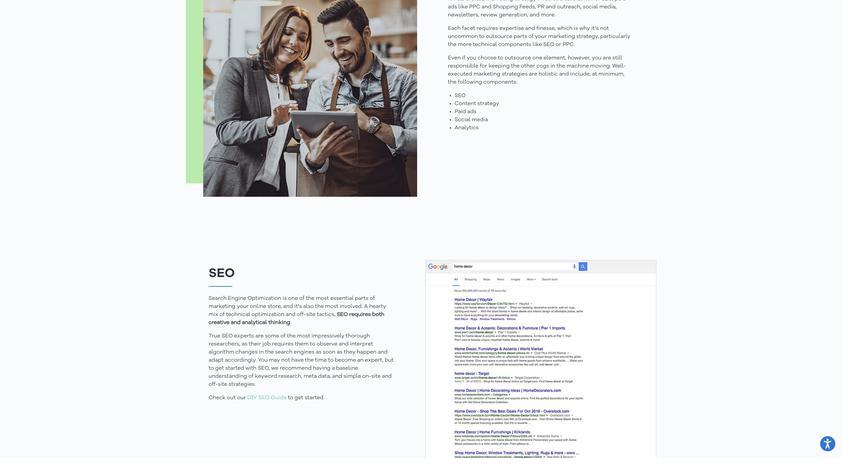 Task type: describe. For each thing, give the bounding box(es) containing it.
crafted
[[466, 0, 485, 2]]

choose
[[478, 56, 497, 61]]

the down engines
[[305, 358, 314, 364]]

review
[[481, 12, 498, 18]]

for
[[480, 64, 488, 69]]

of up creative
[[220, 313, 225, 318]]

requires inside each facet requires expertise and finesse, which is why it's not uncommon to outsource parts of your marketing strategy, particularly the more technical components like seo or ppc.
[[477, 26, 499, 31]]

outreach,
[[557, 4, 582, 10]]

strategies
[[502, 72, 528, 77]]

however,
[[568, 56, 591, 61]]

following
[[458, 80, 482, 85]]

well-
[[453, 0, 466, 2]]

on-
[[363, 374, 372, 380]]

the up them
[[287, 334, 296, 339]]

not inside the 'true seo experts are some of the most impressively thorough researchers, as their job requires them to observe and interpret algorithm changes in the search engines as soon as they happen and adapt accordingly. you may not have the time to become an expert, but to get started with seo, we recommend having a baseline understanding of keyword research, meta data, and simple on-site and off-site strategies.'
[[282, 358, 290, 364]]

research,
[[279, 374, 303, 380]]

2 horizontal spatial as
[[337, 350, 343, 356]]

and right data,
[[333, 374, 342, 380]]

to down soon
[[328, 358, 334, 364]]

marketing inside each facet requires expertise and finesse, which is why it's not uncommon to outsource parts of your marketing strategy, particularly the more technical components like seo or ppc.
[[549, 34, 576, 39]]

we
[[271, 366, 279, 372]]

particularly
[[601, 34, 631, 39]]

1 you from the left
[[467, 56, 477, 61]]

thinking
[[269, 321, 290, 326]]

search
[[275, 350, 293, 356]]

media
[[472, 117, 488, 123]]

simple
[[344, 374, 361, 380]]

responsible
[[448, 64, 479, 69]]

thorough
[[346, 334, 370, 339]]

the up the tactics,
[[315, 304, 324, 310]]

adapt
[[209, 358, 224, 364]]

of up hearty
[[370, 296, 375, 302]]

understanding
[[209, 374, 247, 380]]

one inside even if you choose to outsource one element, however, you are still responsible for keeping the other cogs in the machine moving. well- executed marketing strategies are holistic and include, at minimum, the following components:
[[533, 56, 543, 61]]

1 vertical spatial get
[[295, 396, 304, 401]]

happen
[[357, 350, 377, 356]]

in inside even if you choose to outsource one element, however, you are still responsible for keeping the other cogs in the machine moving. well- executed marketing strategies are holistic and include, at minimum, the following components:
[[551, 64, 556, 69]]

element,
[[544, 56, 567, 61]]

it's inside search engine optimization is one of the most essential parts of marketing your online store, and it's also the most involved. a hearty mix of technical optimization and off-site tactics,
[[295, 304, 302, 310]]

their
[[249, 342, 261, 348]]

seo content strategy paid ads social media analytics
[[455, 93, 499, 131]]

both
[[372, 313, 385, 318]]

not inside each facet requires expertise and finesse, which is why it's not uncommon to outsource parts of your marketing strategy, particularly the more technical components like seo or ppc.
[[601, 26, 609, 31]]

1 vertical spatial are
[[529, 72, 538, 77]]

in inside the 'true seo experts are some of the most impressively thorough researchers, as their job requires them to observe and interpret algorithm changes in the search engines as soon as they happen and adapt accordingly. you may not have the time to become an expert, but to get started with seo, we recommend having a baseline understanding of keyword research, meta data, and simple on-site and off-site strategies.'
[[259, 350, 264, 356]]

is inside each facet requires expertise and finesse, which is why it's not uncommon to outsource parts of your marketing strategy, particularly the more technical components like seo or ppc.
[[574, 26, 579, 31]]

have
[[292, 358, 304, 364]]

started
[[226, 366, 244, 372]]

or
[[556, 42, 562, 47]]

content
[[455, 101, 477, 107]]

interpret
[[350, 342, 373, 348]]

a inside a well-crafted marketing strategy involves a careful mix of seo, paid ads like ppc and shopping feeds, pr and outreach, social media, newsletters, review generation, and more.
[[560, 0, 563, 2]]

social
[[583, 4, 599, 10]]

cogs
[[537, 64, 550, 69]]

seo requires both creative and analytical thinking
[[209, 313, 385, 326]]

the down executed
[[448, 80, 457, 85]]

baseline
[[336, 366, 358, 372]]

shopping
[[493, 4, 519, 10]]

to right guide on the left
[[288, 396, 293, 401]]

impressively
[[312, 334, 345, 339]]

1 vertical spatial site
[[372, 374, 381, 380]]

strategies.
[[229, 382, 256, 388]]

involves
[[538, 0, 559, 2]]

to inside even if you choose to outsource one element, however, you are still responsible for keeping the other cogs in the machine moving. well- executed marketing strategies are holistic and include, at minimum, the following components:
[[498, 56, 504, 61]]

the up strategies
[[511, 64, 520, 69]]

check
[[209, 396, 226, 401]]

you
[[258, 358, 268, 364]]

hearty
[[370, 304, 386, 310]]

media,
[[600, 4, 617, 10]]

.
[[290, 321, 292, 326]]

seo inside seo content strategy paid ads social media analytics
[[455, 93, 466, 99]]

seo inside each facet requires expertise and finesse, which is why it's not uncommon to outsource parts of your marketing strategy, particularly the more technical components like seo or ppc.
[[544, 42, 555, 47]]

open accessibe: accessibility options, statement and help image
[[825, 440, 832, 450]]

accordingly.
[[225, 358, 257, 364]]

soon
[[323, 350, 336, 356]]

store,
[[268, 304, 282, 310]]

and down but
[[382, 374, 392, 380]]

ads inside seo content strategy paid ads social media analytics
[[468, 109, 477, 115]]

seo, inside the 'true seo experts are some of the most impressively thorough researchers, as their job requires them to observe and interpret algorithm changes in the search engines as soon as they happen and adapt accordingly. you may not have the time to become an expert, but to get started with seo, we recommend having a baseline understanding of keyword research, meta data, and simple on-site and off-site strategies.'
[[258, 366, 270, 372]]

seo inside the 'true seo experts are some of the most impressively thorough researchers, as their job requires them to observe and interpret algorithm changes in the search engines as soon as they happen and adapt accordingly. you may not have the time to become an expert, but to get started with seo, we recommend having a baseline understanding of keyword research, meta data, and simple on-site and off-site strategies.'
[[222, 334, 233, 339]]

if
[[462, 56, 466, 61]]

a inside the 'true seo experts are some of the most impressively thorough researchers, as their job requires them to observe and interpret algorithm changes in the search engines as soon as they happen and adapt accordingly. you may not have the time to become an expert, but to get started with seo, we recommend having a baseline understanding of keyword research, meta data, and simple on-site and off-site strategies.'
[[332, 366, 335, 372]]

are inside the 'true seo experts are some of the most impressively thorough researchers, as their job requires them to observe and interpret algorithm changes in the search engines as soon as they happen and adapt accordingly. you may not have the time to become an expert, but to get started with seo, we recommend having a baseline understanding of keyword research, meta data, and simple on-site and off-site strategies.'
[[256, 334, 264, 339]]

and inside each facet requires expertise and finesse, which is why it's not uncommon to outsource parts of your marketing strategy, particularly the more technical components like seo or ppc.
[[526, 26, 536, 31]]

ads inside a well-crafted marketing strategy involves a careful mix of seo, paid ads like ppc and shopping feeds, pr and outreach, social media, newsletters, review generation, and more.
[[448, 4, 457, 10]]

moving.
[[591, 64, 611, 69]]

include,
[[571, 72, 591, 77]]

job
[[263, 342, 271, 348]]

strategy inside seo content strategy paid ads social media analytics
[[478, 101, 499, 107]]

algorithm
[[209, 350, 234, 356]]

facet
[[462, 26, 476, 31]]

data,
[[319, 374, 331, 380]]

engines
[[294, 350, 315, 356]]

like inside a well-crafted marketing strategy involves a careful mix of seo, paid ads like ppc and shopping feeds, pr and outreach, social media, newsletters, review generation, and more.
[[459, 4, 468, 10]]

diy
[[247, 396, 257, 401]]

it's inside each facet requires expertise and finesse, which is why it's not uncommon to outsource parts of your marketing strategy, particularly the more technical components like seo or ppc.
[[592, 26, 599, 31]]

they
[[344, 350, 356, 356]]

and right store,
[[283, 304, 293, 310]]

outsource inside each facet requires expertise and finesse, which is why it's not uncommon to outsource parts of your marketing strategy, particularly the more technical components like seo or ppc.
[[486, 34, 513, 39]]

online
[[250, 304, 266, 310]]

our
[[237, 396, 246, 401]]

search engine optimization is one of the most essential parts of marketing your online store, and it's also the most involved. a hearty mix of technical optimization and off-site tactics,
[[209, 296, 386, 318]]

holistic
[[539, 72, 558, 77]]

ppc.
[[563, 42, 575, 47]]

optimization
[[252, 313, 285, 318]]

experts
[[234, 334, 254, 339]]

to right them
[[310, 342, 316, 348]]

the up 'also'
[[306, 296, 315, 302]]

machine
[[567, 64, 589, 69]]

seo, inside a well-crafted marketing strategy involves a careful mix of seo, paid ads like ppc and shopping feeds, pr and outreach, social media, newsletters, review generation, and more.
[[602, 0, 614, 2]]

meta
[[304, 374, 317, 380]]

most for essential
[[316, 296, 329, 302]]

why
[[580, 26, 590, 31]]

feeds,
[[520, 4, 537, 10]]

and inside seo requires both creative and analytical thinking
[[231, 321, 241, 326]]

expertise
[[500, 26, 524, 31]]

generation,
[[499, 12, 529, 18]]

a inside search engine optimization is one of the most essential parts of marketing your online store, and it's also the most involved. a hearty mix of technical optimization and off-site tactics,
[[364, 304, 368, 310]]

0 horizontal spatial as
[[242, 342, 248, 348]]

engine
[[228, 296, 246, 302]]



Task type: vqa. For each thing, say whether or not it's contained in the screenshot.
left the has
no



Task type: locate. For each thing, give the bounding box(es) containing it.
outsource up the other
[[505, 56, 532, 61]]

0 vertical spatial selling online image
[[186, 0, 417, 197]]

1 horizontal spatial a
[[448, 0, 452, 2]]

one up cogs
[[533, 56, 543, 61]]

1 vertical spatial is
[[283, 296, 287, 302]]

involved.
[[340, 304, 363, 310]]

0 horizontal spatial like
[[459, 4, 468, 10]]

0 vertical spatial outsource
[[486, 34, 513, 39]]

the inside each facet requires expertise and finesse, which is why it's not uncommon to outsource parts of your marketing strategy, particularly the more technical components like seo or ppc.
[[448, 42, 457, 47]]

0 horizontal spatial get
[[215, 366, 224, 372]]

0 vertical spatial one
[[533, 56, 543, 61]]

get down adapt
[[215, 366, 224, 372]]

seo,
[[602, 0, 614, 2], [258, 366, 270, 372]]

one up seo requires both creative and analytical thinking
[[288, 296, 298, 302]]

social
[[455, 117, 471, 123]]

are left still
[[603, 56, 612, 61]]

1 horizontal spatial selling online image
[[425, 260, 657, 459]]

parts up involved.
[[355, 296, 369, 302]]

1 vertical spatial selling online image
[[425, 260, 657, 459]]

in up you
[[259, 350, 264, 356]]

in down element,
[[551, 64, 556, 69]]

seo, down you
[[258, 366, 270, 372]]

1 horizontal spatial ads
[[468, 109, 477, 115]]

to inside each facet requires expertise and finesse, which is why it's not uncommon to outsource parts of your marketing strategy, particularly the more technical components like seo or ppc.
[[480, 34, 485, 39]]

selling online image
[[186, 0, 417, 197], [425, 260, 657, 459]]

requires down review
[[477, 26, 499, 31]]

ads down content
[[468, 109, 477, 115]]

careful
[[565, 0, 583, 2]]

more.
[[541, 12, 556, 18]]

of up components
[[529, 34, 534, 39]]

1 horizontal spatial you
[[592, 56, 602, 61]]

seo inside seo requires both creative and analytical thinking
[[337, 313, 348, 318]]

seo up content
[[455, 93, 466, 99]]

0 horizontal spatial seo,
[[258, 366, 270, 372]]

1 vertical spatial ads
[[468, 109, 477, 115]]

one
[[533, 56, 543, 61], [288, 296, 298, 302]]

1 horizontal spatial are
[[529, 72, 538, 77]]

technical inside each facet requires expertise and finesse, which is why it's not uncommon to outsource parts of your marketing strategy, particularly the more technical components like seo or ppc.
[[473, 42, 497, 47]]

seo down involved.
[[337, 313, 348, 318]]

seo left 'or'
[[544, 42, 555, 47]]

your down 'engine'
[[237, 304, 249, 310]]

mix
[[584, 0, 594, 2], [209, 313, 218, 318]]

1 horizontal spatial get
[[295, 396, 304, 401]]

0 vertical spatial strategy
[[515, 0, 537, 2]]

executed
[[448, 72, 473, 77]]

site inside search engine optimization is one of the most essential parts of marketing your online store, and it's also the most involved. a hearty mix of technical optimization and off-site tactics,
[[306, 313, 316, 318]]

1 horizontal spatial one
[[533, 56, 543, 61]]

your down "finesse,"
[[535, 34, 547, 39]]

0 vertical spatial site
[[306, 313, 316, 318]]

1 horizontal spatial like
[[533, 42, 542, 47]]

1 vertical spatial most
[[325, 304, 339, 310]]

as down experts
[[242, 342, 248, 348]]

of
[[595, 0, 601, 2], [529, 34, 534, 39], [300, 296, 305, 302], [370, 296, 375, 302], [220, 313, 225, 318], [281, 334, 286, 339], [249, 374, 254, 380]]

are up their
[[256, 334, 264, 339]]

each facet requires expertise and finesse, which is why it's not uncommon to outsource parts of your marketing strategy, particularly the more technical components like seo or ppc.
[[448, 26, 631, 47]]

marketing inside even if you choose to outsource one element, however, you are still responsible for keeping the other cogs in the machine moving. well- executed marketing strategies are holistic and include, at minimum, the following components:
[[474, 72, 501, 77]]

the left more at the right top of the page
[[448, 42, 457, 47]]

true seo experts are some of the most impressively thorough researchers, as their job requires them to observe and interpret algorithm changes in the search engines as soon as they happen and adapt accordingly. you may not have the time to become an expert, but to get started with seo, we recommend having a baseline understanding of keyword research, meta data, and simple on-site and off-site strategies.
[[209, 334, 394, 388]]

your
[[535, 34, 547, 39], [237, 304, 249, 310]]

technical up choose at the right of the page
[[473, 42, 497, 47]]

0 vertical spatial your
[[535, 34, 547, 39]]

off- up check
[[209, 382, 218, 388]]

0 horizontal spatial your
[[237, 304, 249, 310]]

2 horizontal spatial are
[[603, 56, 612, 61]]

paid
[[455, 109, 466, 115]]

1 vertical spatial technical
[[226, 313, 250, 318]]

0 vertical spatial ads
[[448, 4, 457, 10]]

1 horizontal spatial as
[[316, 350, 322, 356]]

0 vertical spatial get
[[215, 366, 224, 372]]

1 vertical spatial strategy
[[478, 101, 499, 107]]

but
[[385, 358, 394, 364]]

out
[[227, 396, 236, 401]]

started.
[[305, 396, 325, 401]]

of down with
[[249, 374, 254, 380]]

you
[[467, 56, 477, 61], [592, 56, 602, 61]]

and up but
[[378, 350, 388, 356]]

1 vertical spatial off-
[[209, 382, 218, 388]]

not down the search
[[282, 358, 290, 364]]

components:
[[484, 80, 518, 85]]

2 horizontal spatial site
[[372, 374, 381, 380]]

like down "finesse,"
[[533, 42, 542, 47]]

more
[[458, 42, 472, 47]]

0 vertical spatial are
[[603, 56, 612, 61]]

marketing
[[487, 0, 514, 2], [549, 34, 576, 39], [474, 72, 501, 77], [209, 304, 236, 310]]

newsletters,
[[448, 12, 480, 18]]

ads down well-
[[448, 4, 457, 10]]

it's
[[592, 26, 599, 31], [295, 304, 302, 310]]

mix up "social"
[[584, 0, 594, 2]]

strategy up the feeds,
[[515, 0, 537, 2]]

a inside a well-crafted marketing strategy involves a careful mix of seo, paid ads like ppc and shopping feeds, pr and outreach, social media, newsletters, review generation, and more.
[[448, 0, 452, 2]]

a up 'outreach,'
[[560, 0, 563, 2]]

0 horizontal spatial strategy
[[478, 101, 499, 107]]

seo up search
[[209, 268, 235, 280]]

essential
[[331, 296, 354, 302]]

uncommon
[[448, 34, 478, 39]]

2 vertical spatial are
[[256, 334, 264, 339]]

as up become
[[337, 350, 343, 356]]

2 horizontal spatial requires
[[477, 26, 499, 31]]

1 horizontal spatial is
[[574, 26, 579, 31]]

as up time
[[316, 350, 322, 356]]

keeping
[[489, 64, 510, 69]]

0 vertical spatial like
[[459, 4, 468, 10]]

1 vertical spatial not
[[282, 358, 290, 364]]

0 horizontal spatial requires
[[272, 342, 294, 348]]

0 horizontal spatial a
[[332, 366, 335, 372]]

mix inside search engine optimization is one of the most essential parts of marketing your online store, and it's also the most involved. a hearty mix of technical optimization and off-site tactics,
[[209, 313, 218, 318]]

it's right the why
[[592, 26, 599, 31]]

1 vertical spatial your
[[237, 304, 249, 310]]

1 vertical spatial mix
[[209, 313, 218, 318]]

marketing up shopping
[[487, 0, 514, 2]]

check out our diy seo guide to get started.
[[209, 396, 325, 401]]

0 vertical spatial mix
[[584, 0, 594, 2]]

the down job on the bottom
[[265, 350, 274, 356]]

1 vertical spatial requires
[[350, 313, 371, 318]]

is
[[574, 26, 579, 31], [283, 296, 287, 302]]

recommend
[[280, 366, 312, 372]]

requires inside the 'true seo experts are some of the most impressively thorough researchers, as their job requires them to observe and interpret algorithm changes in the search engines as soon as they happen and adapt accordingly. you may not have the time to become an expert, but to get started with seo, we recommend having a baseline understanding of keyword research, meta data, and simple on-site and off-site strategies.'
[[272, 342, 294, 348]]

strategy up media
[[478, 101, 499, 107]]

is right "optimization"
[[283, 296, 287, 302]]

1 vertical spatial like
[[533, 42, 542, 47]]

as
[[242, 342, 248, 348], [316, 350, 322, 356], [337, 350, 343, 356]]

0 horizontal spatial you
[[467, 56, 477, 61]]

you right the if
[[467, 56, 477, 61]]

marketing down for
[[474, 72, 501, 77]]

1 horizontal spatial not
[[601, 26, 609, 31]]

paid
[[615, 0, 627, 2]]

1 vertical spatial one
[[288, 296, 298, 302]]

0 horizontal spatial selling online image
[[186, 0, 417, 197]]

mix inside a well-crafted marketing strategy involves a careful mix of seo, paid ads like ppc and shopping feeds, pr and outreach, social media, newsletters, review generation, and more.
[[584, 0, 594, 2]]

2 you from the left
[[592, 56, 602, 61]]

1 vertical spatial a
[[364, 304, 368, 310]]

a right having on the left bottom of the page
[[332, 366, 335, 372]]

guide
[[271, 396, 287, 401]]

1 horizontal spatial a
[[560, 0, 563, 2]]

1 horizontal spatial your
[[535, 34, 547, 39]]

strategy,
[[577, 34, 599, 39]]

still
[[613, 56, 623, 61]]

0 vertical spatial in
[[551, 64, 556, 69]]

1 horizontal spatial requires
[[350, 313, 371, 318]]

of inside a well-crafted marketing strategy involves a careful mix of seo, paid ads like ppc and shopping feeds, pr and outreach, social media, newsletters, review generation, and more.
[[595, 0, 601, 2]]

keyword
[[255, 374, 277, 380]]

0 horizontal spatial one
[[288, 296, 298, 302]]

which
[[558, 26, 573, 31]]

0 horizontal spatial technical
[[226, 313, 250, 318]]

0 vertical spatial technical
[[473, 42, 497, 47]]

search
[[209, 296, 227, 302]]

mix up creative
[[209, 313, 218, 318]]

parts inside each facet requires expertise and finesse, which is why it's not uncommon to outsource parts of your marketing strategy, particularly the more technical components like seo or ppc.
[[514, 34, 528, 39]]

your inside each facet requires expertise and finesse, which is why it's not uncommon to outsource parts of your marketing strategy, particularly the more technical components like seo or ppc.
[[535, 34, 547, 39]]

parts
[[514, 34, 528, 39], [355, 296, 369, 302]]

seo right 'diy'
[[259, 396, 270, 401]]

strategy inside a well-crafted marketing strategy involves a careful mix of seo, paid ads like ppc and shopping feeds, pr and outreach, social media, newsletters, review generation, and more.
[[515, 0, 537, 2]]

a left well-
[[448, 0, 452, 2]]

off-
[[297, 313, 306, 318], [209, 382, 218, 388]]

well-
[[613, 64, 627, 69]]

not up particularly
[[601, 26, 609, 31]]

0 vertical spatial parts
[[514, 34, 528, 39]]

of right 'some'
[[281, 334, 286, 339]]

and inside even if you choose to outsource one element, however, you are still responsible for keeping the other cogs in the machine moving. well- executed marketing strategies are holistic and include, at minimum, the following components:
[[560, 72, 569, 77]]

analytical
[[242, 321, 267, 326]]

1 horizontal spatial parts
[[514, 34, 528, 39]]

0 horizontal spatial off-
[[209, 382, 218, 388]]

outsource down expertise
[[486, 34, 513, 39]]

diy seo guide link
[[247, 396, 287, 401]]

and up .
[[286, 313, 296, 318]]

0 horizontal spatial it's
[[295, 304, 302, 310]]

creative
[[209, 321, 230, 326]]

become
[[335, 358, 356, 364]]

like
[[459, 4, 468, 10], [533, 42, 542, 47]]

get
[[215, 366, 224, 372], [295, 396, 304, 401]]

1 vertical spatial a
[[332, 366, 335, 372]]

1 horizontal spatial mix
[[584, 0, 594, 2]]

and down pr
[[530, 12, 540, 18]]

1 horizontal spatial in
[[551, 64, 556, 69]]

also
[[303, 304, 314, 310]]

1 vertical spatial outsource
[[505, 56, 532, 61]]

observe
[[317, 342, 338, 348]]

technical down 'engine'
[[226, 313, 250, 318]]

having
[[313, 366, 331, 372]]

2 vertical spatial requires
[[272, 342, 294, 348]]

most for impressively
[[297, 334, 310, 339]]

0 horizontal spatial is
[[283, 296, 287, 302]]

is left the why
[[574, 26, 579, 31]]

marketing down search
[[209, 304, 236, 310]]

is inside search engine optimization is one of the most essential parts of marketing your online store, and it's also the most involved. a hearty mix of technical optimization and off-site tactics,
[[283, 296, 287, 302]]

0 vertical spatial not
[[601, 26, 609, 31]]

0 vertical spatial is
[[574, 26, 579, 31]]

requires up the search
[[272, 342, 294, 348]]

0 horizontal spatial are
[[256, 334, 264, 339]]

you up moving.
[[592, 56, 602, 61]]

most inside the 'true seo experts are some of the most impressively thorough researchers, as their job requires them to observe and interpret algorithm changes in the search engines as soon as they happen and adapt accordingly. you may not have the time to become an expert, but to get started with seo, we recommend having a baseline understanding of keyword research, meta data, and simple on-site and off-site strategies.'
[[297, 334, 310, 339]]

1 vertical spatial in
[[259, 350, 264, 356]]

off- inside the 'true seo experts are some of the most impressively thorough researchers, as their job requires them to observe and interpret algorithm changes in the search engines as soon as they happen and adapt accordingly. you may not have the time to become an expert, but to get started with seo, we recommend having a baseline understanding of keyword research, meta data, and simple on-site and off-site strategies.'
[[209, 382, 218, 388]]

technical inside search engine optimization is one of the most essential parts of marketing your online store, and it's also the most involved. a hearty mix of technical optimization and off-site tactics,
[[226, 313, 250, 318]]

off- inside search engine optimization is one of the most essential parts of marketing your online store, and it's also the most involved. a hearty mix of technical optimization and off-site tactics,
[[297, 313, 306, 318]]

0 horizontal spatial mix
[[209, 313, 218, 318]]

most
[[316, 296, 329, 302], [325, 304, 339, 310], [297, 334, 310, 339]]

your inside search engine optimization is one of the most essential parts of marketing your online store, and it's also the most involved. a hearty mix of technical optimization and off-site tactics,
[[237, 304, 249, 310]]

components
[[499, 42, 532, 47]]

1 horizontal spatial off-
[[297, 313, 306, 318]]

site down 'also'
[[306, 313, 316, 318]]

time
[[315, 358, 327, 364]]

1 vertical spatial parts
[[355, 296, 369, 302]]

and right holistic
[[560, 72, 569, 77]]

and up they
[[339, 342, 349, 348]]

0 horizontal spatial not
[[282, 358, 290, 364]]

requires
[[477, 26, 499, 31], [350, 313, 371, 318], [272, 342, 294, 348]]

0 vertical spatial it's
[[592, 26, 599, 31]]

of up "social"
[[595, 0, 601, 2]]

analytics
[[455, 125, 479, 131]]

researchers,
[[209, 342, 241, 348]]

marketing up 'or'
[[549, 34, 576, 39]]

1 vertical spatial seo,
[[258, 366, 270, 372]]

ads
[[448, 4, 457, 10], [468, 109, 477, 115]]

of inside each facet requires expertise and finesse, which is why it's not uncommon to outsource parts of your marketing strategy, particularly the more technical components like seo or ppc.
[[529, 34, 534, 39]]

marketing inside search engine optimization is one of the most essential parts of marketing your online store, and it's also the most involved. a hearty mix of technical optimization and off-site tactics,
[[209, 304, 236, 310]]

1 horizontal spatial it's
[[592, 26, 599, 31]]

and up experts
[[231, 321, 241, 326]]

pr
[[538, 4, 545, 10]]

off- down 'also'
[[297, 313, 306, 318]]

other
[[521, 64, 536, 69]]

0 horizontal spatial a
[[364, 304, 368, 310]]

0 vertical spatial a
[[448, 0, 452, 2]]

1 horizontal spatial strategy
[[515, 0, 537, 2]]

site down the understanding
[[218, 382, 227, 388]]

one inside search engine optimization is one of the most essential parts of marketing your online store, and it's also the most involved. a hearty mix of technical optimization and off-site tactics,
[[288, 296, 298, 302]]

the down element,
[[557, 64, 566, 69]]

at
[[593, 72, 598, 77]]

to right "uncommon"
[[480, 34, 485, 39]]

each
[[448, 26, 461, 31]]

get left started.
[[295, 396, 304, 401]]

0 vertical spatial requires
[[477, 26, 499, 31]]

ppc
[[470, 4, 481, 10]]

2 vertical spatial most
[[297, 334, 310, 339]]

0 vertical spatial off-
[[297, 313, 306, 318]]

1 horizontal spatial seo,
[[602, 0, 614, 2]]

0 horizontal spatial site
[[218, 382, 227, 388]]

with
[[246, 366, 257, 372]]

like down well-
[[459, 4, 468, 10]]

0 vertical spatial seo,
[[602, 0, 614, 2]]

and left "finesse,"
[[526, 26, 536, 31]]

1 horizontal spatial site
[[306, 313, 316, 318]]

parts inside search engine optimization is one of the most essential parts of marketing your online store, and it's also the most involved. a hearty mix of technical optimization and off-site tactics,
[[355, 296, 369, 302]]

0 vertical spatial most
[[316, 296, 329, 302]]

2 vertical spatial site
[[218, 382, 227, 388]]

requires inside seo requires both creative and analytical thinking
[[350, 313, 371, 318]]

some
[[265, 334, 279, 339]]

marketing inside a well-crafted marketing strategy involves a careful mix of seo, paid ads like ppc and shopping feeds, pr and outreach, social media, newsletters, review generation, and more.
[[487, 0, 514, 2]]

0 horizontal spatial in
[[259, 350, 264, 356]]

0 vertical spatial a
[[560, 0, 563, 2]]

it's left 'also'
[[295, 304, 302, 310]]

and up review
[[482, 4, 492, 10]]

a well-crafted marketing strategy involves a careful mix of seo, paid ads like ppc and shopping feeds, pr and outreach, social media, newsletters, review generation, and more.
[[448, 0, 627, 18]]

a left hearty
[[364, 304, 368, 310]]

get inside the 'true seo experts are some of the most impressively thorough researchers, as their job requires them to observe and interpret algorithm changes in the search engines as soon as they happen and adapt accordingly. you may not have the time to become an expert, but to get started with seo, we recommend having a baseline understanding of keyword research, meta data, and simple on-site and off-site strategies.'
[[215, 366, 224, 372]]

seo, up media,
[[602, 0, 614, 2]]

parts up components
[[514, 34, 528, 39]]

and down the involves
[[546, 4, 556, 10]]

are down the other
[[529, 72, 538, 77]]

1 vertical spatial it's
[[295, 304, 302, 310]]

an
[[358, 358, 364, 364]]

outsource
[[486, 34, 513, 39], [505, 56, 532, 61]]

0 horizontal spatial ads
[[448, 4, 457, 10]]

0 horizontal spatial parts
[[355, 296, 369, 302]]

expert,
[[365, 358, 384, 364]]

1 horizontal spatial technical
[[473, 42, 497, 47]]

seo up researchers,
[[222, 334, 233, 339]]

to down adapt
[[209, 366, 214, 372]]

of up 'also'
[[300, 296, 305, 302]]

in
[[551, 64, 556, 69], [259, 350, 264, 356]]

requires down involved.
[[350, 313, 371, 318]]

to up keeping
[[498, 56, 504, 61]]

outsource inside even if you choose to outsource one element, however, you are still responsible for keeping the other cogs in the machine moving. well- executed marketing strategies are holistic and include, at minimum, the following components:
[[505, 56, 532, 61]]

site down the expert,
[[372, 374, 381, 380]]

like inside each facet requires expertise and finesse, which is why it's not uncommon to outsource parts of your marketing strategy, particularly the more technical components like seo or ppc.
[[533, 42, 542, 47]]



